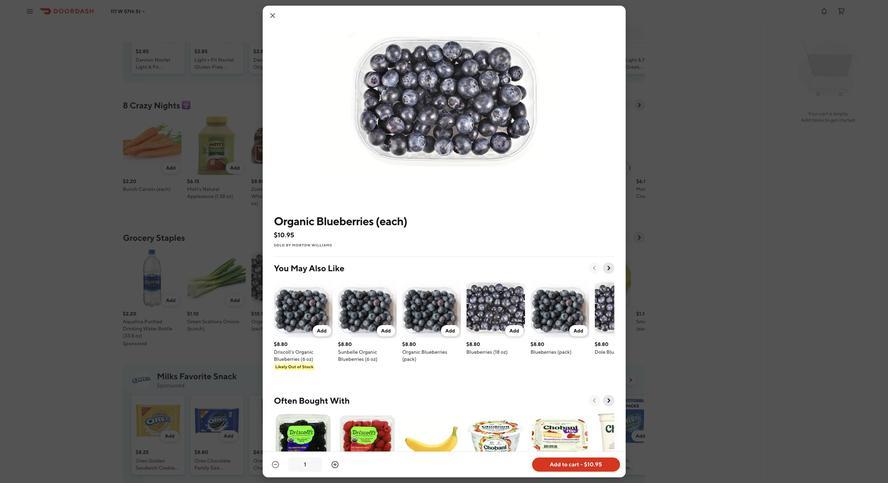 Task type: vqa. For each thing, say whether or not it's contained in the screenshot.


Task type: describe. For each thing, give the bounding box(es) containing it.
chocolate inside $8.80 oreo chocolate family size sandwich cookies (18.12 oz)
[[207, 458, 231, 464]]

organic inside $10.95 organic blueberries (each)
[[251, 319, 269, 325]]

nonfat inside $2.85 dannon light & fit original greek nonfat yogurt blackberry (5.3 oz)
[[253, 71, 269, 77]]

organic blueberries (pack) image
[[402, 280, 461, 338]]

$2.85 inside $2.85 dannon light & fit original greek nonfat yogurt blackberry (5.3 oz)
[[253, 49, 267, 54]]

add for green scallions onions (bunch) image
[[230, 298, 240, 304]]

-
[[580, 462, 583, 468]]

$1.10 for $1.10 green scallions onions (bunch)
[[187, 311, 199, 317]]

organic blueberries (each) image inside organic blueberries (each) dialog
[[320, 31, 568, 171]]

$8.80 sunbelle organic blueberries (6 oz)
[[338, 342, 378, 362]]

zomick
[[251, 187, 268, 192]]

oz) inside $2.85 dannon light & fit nonfat original key lime greek yogurt (5.3 oz)
[[322, 78, 329, 84]]

$10.95 inside "$10.95 clementine apple bag (3 lb)"
[[380, 311, 395, 317]]

oz) inside $8.25 oreo thins chocolate sandwich cookies (10.1 oz)
[[500, 480, 507, 484]]

cream
[[448, 64, 463, 70]]

$2.20 aquafina purified drinking water bottle (33.8 oz) sponsored
[[123, 311, 172, 347]]

(18
[[493, 350, 500, 355]]

$8.80 blueberries (pack)
[[531, 342, 572, 355]]

you may also like
[[274, 263, 344, 273]]

manischewitz tam tams crackers garlic (9.6 oz) image
[[380, 117, 438, 175]]

(5.3 inside $2.85 dannon light & fit nonfat original key lime greek yogurt (5.3 oz)
[[312, 78, 321, 84]]

$7.70 for $7.70 light + fit nonfat orange cream greek yogurt cups (4 ct)
[[430, 49, 442, 54]]

Search Morton Williams search field
[[508, 29, 638, 37]]

vanilla
[[572, 64, 587, 70]]

driscoll's organic blackberries (6 oz) image
[[274, 412, 332, 471]]

oz) inside $6.15 mott's applesauce cinnamon (4.5 oz)
[[671, 194, 678, 199]]

previous button of carousel image for $8.80 organic blueberries (pack)
[[591, 265, 598, 272]]

notification bell image
[[820, 7, 829, 15]]

you
[[274, 263, 289, 273]]

snack
[[213, 372, 237, 382]]

(each) inside "$1.10 small yellow onions (each)"
[[636, 326, 651, 332]]

chocolate for oreo thins chocolate sandwich cookies (10.1 oz)
[[489, 466, 512, 471]]

add for lemons large (each) image
[[615, 298, 625, 304]]

light + fit nonfat gluten-free strawberry cheesecake greek yogurt (5.3 oz) image
[[194, 0, 239, 42]]

light for dannon nonfat light & fit vanilla original greek yogurt (5.3 oz)
[[548, 64, 559, 70]]

$8.25 oreo original chocolate sandwich cookies (13.29 oz)
[[312, 450, 354, 484]]

dole
[[595, 350, 606, 355]]

oreo golden family size sandwich cookies (18.12 oz) image
[[371, 399, 416, 444]]

nonfat inside $2.85 dannon light & fit nonfat original key lime greek yogurt (5.3 oz)
[[312, 64, 328, 70]]

lemons
[[572, 319, 590, 325]]

oreo double stuffed chocolate family size sandwich cookes (18.71 oz) image
[[430, 399, 475, 444]]

blueberries inside $8.80 driscoll's organic blueberries (6 oz) likely out of stock
[[274, 357, 300, 362]]

dannon nonfat light & fit vanilla original greek yogurt (5.3 oz) image
[[548, 0, 592, 42]]

saks
[[267, 480, 277, 484]]

(4
[[430, 78, 435, 84]]

$2.85 dannon light & fit original greek nonfat yogurt blackberry (5.3 oz)
[[253, 49, 295, 84]]

bottle
[[158, 326, 172, 332]]

(each) inside $2.20 bunch carrots (each)
[[156, 187, 171, 192]]

oreo thins chocolate sandwich cookies (10.1 oz) image
[[489, 399, 533, 444]]

blueberries inside $8.80 organic blueberries (pack)
[[421, 350, 447, 355]]

snak-
[[253, 480, 267, 484]]

$12.10
[[607, 450, 621, 456]]

applesauce inside $6.15 mott's natural applesauce (1.38 oz)
[[187, 194, 214, 199]]

add inside button
[[550, 462, 561, 468]]

add for the manischewitz gluten-free matzo meal crackers canister (15 oz) image
[[551, 165, 561, 171]]

(15
[[297, 194, 303, 199]]

yellow
[[650, 319, 665, 325]]

per
[[457, 311, 465, 317]]

cookies inside $8.25 oreo thins chocolate sandwich cookies (10.1 oz)
[[512, 473, 530, 478]]

add for bunch carrots (each) image
[[166, 165, 176, 171]]

oreo for $8.80 oreo golden family size sandwich cookies (18.12 oz)
[[371, 458, 383, 464]]

bought
[[299, 396, 328, 406]]

($3.30/lb)
[[315, 327, 339, 333]]

light inside $7.70 light + fit nonfat orange cream greek yogurt cups (4 ct)
[[430, 57, 442, 63]]

red inside the '$7.70 per bunch seedless red grapes (bunch) ($4.40/lb)'
[[465, 319, 474, 325]]

$10.95 inside organic blueberries (each) $10.95
[[274, 232, 294, 239]]

add for manischewitz potato starch canister (16 oz) image
[[358, 165, 368, 171]]

oz) inside $8.25 oreo golden sandwich cookies (13.29 oz)
[[150, 473, 157, 478]]

0 items, open order cart image
[[837, 7, 846, 15]]

grapes
[[475, 319, 491, 325]]

bunch
[[123, 187, 138, 192]]

milks favorite snack sponsored
[[157, 372, 237, 389]]

yogurt for $7.70 light + fit nonfat orange cream greek yogurt cups (4 ct)
[[445, 71, 460, 77]]

peach
[[607, 78, 621, 84]]

$7.70 per bunch seedless red grapes (bunch) ($4.40/lb)
[[444, 311, 491, 340]]

oz) inside dannon light & fit original greek nonfat yogurt peach (5.3 oz)
[[631, 78, 638, 84]]

$8.80 for $8.80 organic blueberries (pack)
[[402, 342, 416, 347]]

sponsored inside the $2.20 aquafina purified drinking water bottle (33.8 oz) sponsored
[[123, 341, 147, 347]]

oreo for $8.80 oreo chocolate family size sandwich cookies (18.12 oz)
[[194, 458, 206, 464]]

chocolate for oreo mini chocolate sandwich cookies snak-saks (8 oz)
[[253, 466, 277, 471]]

small
[[636, 319, 649, 325]]

ct)
[[436, 78, 442, 84]]

started
[[839, 117, 855, 123]]

nonfat inside $7.70 light + fit nonfat orange cream greek yogurt cups (4 ct)
[[454, 57, 469, 63]]

nights
[[154, 100, 180, 110]]

oz) inside $8.80 oreo golden family size sandwich cookies (18.12 oz)
[[384, 480, 391, 484]]

(1
[[633, 350, 637, 355]]

cookies inside $8.80 oreo chocolate family size sandwich cookies (18.12 oz)
[[217, 473, 236, 478]]

$2.20 for $2.20 aquafina purified drinking water bottle (33.8 oz) sponsored
[[123, 311, 136, 317]]

add for blueberries (pack) image
[[574, 328, 583, 334]]

(pack) inside $8.80 organic blueberries (pack)
[[402, 357, 416, 362]]

oz) inside $8.80 oreo chocolate family size sandwich cookies (18.12 oz)
[[208, 480, 215, 484]]

add to cart - $10.95
[[550, 462, 602, 468]]

$0.90
[[315, 311, 330, 317]]

$8.80 driscoll's organic blueberries (6 oz) likely out of stock
[[274, 342, 314, 370]]

0 vertical spatial next button of carousel image
[[636, 102, 643, 109]]

oreo for $4.95 oreo mini chocolate sandwich cookies snak-saks (8 oz)
[[253, 458, 265, 464]]

$10.95 inside button
[[584, 462, 602, 468]]

water
[[143, 326, 157, 332]]

original inside $2.85 dannon light & fit original greek nonfat yogurt blackberry (5.3 oz)
[[253, 64, 271, 70]]

original inside dannon light & fit original greek nonfat yogurt peach (5.3 oz)
[[607, 64, 625, 70]]

dannon inside $2.85 dannon light & fit original greek nonfat yogurt blackberry (5.3 oz)
[[253, 57, 271, 63]]

(6 for sunbelle
[[365, 357, 370, 362]]

aquafina
[[123, 319, 143, 325]]

chocolate for oreo original chocolate sandwich cookies (13.29 oz)
[[312, 466, 336, 471]]

yogurt for $2.85 dannon light & fit original greek nonfat yogurt blackberry (5.3 oz)
[[270, 71, 285, 77]]

blueberries inside organic blueberries (each) $10.95
[[316, 215, 374, 228]]

sponsored inside milks favorite snack sponsored
[[157, 383, 185, 389]]

cookies inside $4.95 oreo mini chocolate sandwich cookies snak-saks (8 oz)
[[276, 473, 295, 478]]

oreo chocolate family size sandwich cookies (18.12 oz) image
[[194, 399, 239, 444]]

add for oreo mini chocolate sandwich cookies snak-saks (8 oz) image
[[283, 434, 292, 439]]

green scallions onions (bunch) image
[[187, 249, 246, 308]]

drinking
[[123, 326, 142, 332]]

golden for cookies
[[148, 458, 165, 464]]

thins
[[501, 458, 513, 464]]

pt)
[[638, 350, 644, 355]]

$2.85 for dannon light & fit toasted coconut vanilla original nonfat greek yogurt (5.3 oz) image
[[489, 49, 502, 54]]

likely
[[275, 365, 287, 370]]

add for light + fit nonfat orange cream greek yogurt cups (4 ct) image
[[459, 32, 469, 38]]

fit inside $7.70 light + fit nonfat orange cream greek yogurt cups (4 ct)
[[446, 57, 453, 63]]

add for dannon light & fit original greek nonfat yogurt peach (5.3 oz) image
[[636, 32, 646, 38]]

$10.95 clementine apple bag (3 lb)
[[380, 311, 436, 332]]

w
[[118, 8, 123, 14]]

& inside dannon light & fit original greek nonfat yogurt peach (5.3 oz)
[[638, 57, 641, 63]]

blueberries (18 oz) image
[[466, 280, 525, 338]]

(5.3 inside $2.85 dannon light & fit original greek nonfat yogurt blackberry (5.3 oz)
[[279, 78, 287, 84]]

cookies inside $8.25 oreo golden sandwich cookies (13.29 oz)
[[159, 466, 177, 471]]

mott's natural applesauce (1.38 oz) image
[[187, 117, 246, 175]]

bunch
[[466, 311, 481, 317]]

cart inside your cart is empty add items to get started
[[819, 111, 828, 117]]

$2.85 inside $2.85 dannon light & fit nonfat original key lime greek yogurt (5.3 oz)
[[312, 49, 325, 54]]

oreo golden sandwich cookies (13.29 oz) image
[[136, 399, 180, 444]]

to inside button
[[562, 462, 568, 468]]

dannon inside dannon nonfat light & fit vanilla original greek yogurt (5.3 oz)
[[548, 57, 566, 63]]

$10.95 organic blueberries (each)
[[251, 311, 296, 332]]

light for $2.85 dannon light & fit nonfat original key lime greek yogurt (5.3 oz)
[[331, 57, 343, 63]]

dannon light & fit original greek nonfat yogurt blackberry (5.3 oz) image
[[253, 0, 298, 42]]

oz) inside the $2.20 aquafina purified drinking water bottle (33.8 oz) sponsored
[[135, 333, 142, 339]]

oz) inside $8.80 sunbelle organic blueberries (6 oz)
[[371, 357, 378, 362]]

oreo double stuf sandwich cookies (14.03 oz) image
[[548, 399, 592, 444]]

$8.80 for $8.80 dole blueberries (1 pt)
[[595, 342, 609, 347]]

$10.95 inside $10.95 organic blueberries (each)
[[251, 311, 267, 317]]

111
[[111, 8, 117, 14]]

with
[[330, 396, 350, 406]]

$5.50
[[508, 311, 522, 317]]

dannon nonfat light & fit blueberry original greek yogurt (5.3 oz) image
[[136, 0, 180, 42]]

8 crazy nights 🕎
[[123, 100, 190, 110]]

cinnamon
[[636, 194, 660, 199]]

(8
[[278, 480, 283, 484]]

$0.90 ea red plum tomato (each) ($3.30/lb)
[[315, 311, 371, 333]]

add for blueberries (18 oz) image
[[509, 328, 519, 334]]

oreo for $8.25 oreo double stuf sandwich cookies (14.03 oz)
[[548, 458, 559, 464]]

(each) inside $1.65 lemons large (each)
[[605, 319, 619, 325]]

may
[[291, 263, 307, 273]]

get
[[831, 117, 838, 123]]

oreo for $8.25 oreo thins chocolate sandwich cookies (10.1 oz)
[[489, 458, 500, 464]]

greek inside $7.70 light + fit nonfat orange cream greek yogurt cups (4 ct)
[[430, 71, 444, 77]]

nonfat inside dannon light & fit original greek nonfat yogurt peach (5.3 oz)
[[607, 71, 622, 77]]

oz) inside $4.95 oreo mini chocolate sandwich cookies snak-saks (8 oz)
[[284, 480, 290, 484]]

light inside dannon light & fit original greek nonfat yogurt peach (5.3 oz)
[[625, 57, 637, 63]]

size for golden
[[387, 466, 396, 471]]

close image
[[268, 11, 277, 20]]

aquafina purified drinking water bottle (33.8 oz) image
[[123, 249, 181, 308]]

add for organic blueberries (pack) image
[[445, 328, 455, 334]]

lemons large (each) image
[[572, 249, 631, 308]]

oreo for $8.25 oreo golden sandwich cookies (13.29 oz)
[[136, 458, 147, 464]]

lb)
[[380, 326, 386, 332]]

stock
[[302, 365, 314, 370]]

chobani flip strawberry cheesecake greek yogurt (4.5 oz) image
[[531, 412, 589, 471]]

plum
[[326, 319, 337, 325]]

add for the seedless red grapes (bunch) image
[[487, 298, 497, 304]]

$2.85 for light + fit nonfat gluten-free strawberry cheesecake greek yogurt (5.3 oz) image
[[194, 49, 208, 54]]

$1.10 green scallions onions (bunch)
[[187, 311, 239, 332]]

oz) inside $2.85 dannon light & fit original greek nonfat yogurt blackberry (5.3 oz)
[[288, 78, 295, 84]]

dannon nonfat light & fit vanilla original greek yogurt (5.3 oz)
[[548, 57, 587, 84]]

organic inside $8.80 sunbelle organic blueberries (6 oz)
[[359, 350, 377, 355]]

often bought with
[[274, 396, 350, 406]]

(bunch) inside $1.10 green scallions onions (bunch)
[[187, 326, 205, 332]]

organic yellow banana (each) image
[[402, 412, 461, 471]]

next button of carousel image for often bought with
[[605, 397, 612, 405]]

$1.65
[[572, 311, 584, 317]]

blueberries inside $10.95 organic blueberries (each)
[[270, 319, 296, 325]]

blueberries inside '$8.80 dole blueberries (1 pt)'
[[607, 350, 632, 355]]

driscoll's organic blueberries (6 oz) image
[[274, 280, 332, 338]]

loose carrots (bunch) image
[[444, 117, 502, 175]]

bread
[[287, 187, 301, 192]]

(5.3 inside dannon nonfat light & fit vanilla original greek yogurt (5.3 oz)
[[564, 78, 573, 84]]

oz) inside the $8.25 oreo original chocolate sandwich cookies (13.29 oz)
[[327, 480, 334, 484]]

$8.80 for $8.80 oreo golden family size sandwich cookies (18.12 oz)
[[371, 450, 385, 456]]

$7.70 for $7.70 per bunch seedless red grapes (bunch) ($4.40/lb)
[[444, 311, 456, 317]]

(1.38
[[215, 194, 225, 199]]

empty retail cart image
[[795, 35, 861, 102]]

manischewitz potato starch canister (16 oz) image
[[315, 117, 374, 175]]

cart inside button
[[569, 462, 579, 468]]

applesauce inside $6.15 mott's applesauce cinnamon (4.5 oz)
[[652, 187, 678, 192]]

crazy
[[130, 100, 152, 110]]

previous button of carousel image for $10.95 organic blueberries (each)
[[621, 234, 628, 241]]

also
[[309, 263, 326, 273]]

add for aquafina purified drinking water bottle (33.8 oz) image on the bottom left
[[166, 298, 176, 304]]

$8.25 for $8.25 oreo original chocolate sandwich cookies (13.29 oz)
[[312, 450, 325, 456]]

$2.85 for dannon nonfat light & fit blueberry original greek yogurt (5.3 oz) image
[[136, 49, 149, 54]]

add for clementine apple bag (3 lb) image
[[423, 298, 432, 304]]

fit inside dannon light & fit original greek nonfat yogurt peach (5.3 oz)
[[642, 57, 649, 63]]

cookies inside $8.80 oreo golden family size sandwich cookies (18.12 oz)
[[394, 473, 412, 478]]

ea
[[331, 311, 336, 317]]

green
[[187, 319, 201, 325]]

$8.80 for $8.80 zomick challah bread whole wheat twist (15 oz)
[[251, 179, 265, 184]]

add for sunbelle organic blueberries (6 oz) image
[[381, 328, 391, 334]]

driscoll's
[[274, 350, 294, 355]]

$8.80 for $8.80 driscoll's organic blueberries (6 oz) likely out of stock
[[274, 342, 288, 347]]

decrease quantity by 1 image
[[271, 461, 280, 469]]

clementine apple bag (3 lb) image
[[380, 249, 438, 308]]

dannon light & fit toasted coconut vanilla original nonfat greek yogurt (5.3 oz) image
[[489, 0, 533, 42]]

greek inside dannon nonfat light & fit vanilla original greek yogurt (5.3 oz)
[[567, 71, 581, 77]]

$7.70 for $7.70
[[371, 49, 384, 54]]

$1.65 lemons large (each)
[[572, 311, 619, 325]]

add for french carrots (bunch) image
[[615, 165, 625, 171]]

red plum tomato (each) image
[[315, 249, 374, 308]]

by
[[286, 243, 291, 247]]

mott's for mott's natural applesauce (1.38 oz)
[[187, 187, 202, 192]]

$8.25 oreo golden sandwich cookies (13.29 oz)
[[136, 450, 177, 478]]

challah
[[269, 187, 286, 192]]

dannon inside $2.85 dannon light & fit nonfat original key lime greek yogurt (5.3 oz)
[[312, 57, 330, 63]]

(each) inside organic blueberries (each) $10.95
[[376, 215, 407, 228]]

sold
[[274, 243, 285, 247]]

clementine
[[380, 319, 406, 325]]

organic inside $8.80 driscoll's organic blueberries (6 oz) likely out of stock
[[295, 350, 313, 355]]

empty
[[834, 111, 848, 117]]

often
[[274, 396, 297, 406]]



Task type: locate. For each thing, give the bounding box(es) containing it.
1 horizontal spatial organic blueberries (each) image
[[320, 31, 568, 171]]

$2.85 down dannon nonfat light & fit blueberry original greek yogurt (5.3 oz) image
[[136, 49, 149, 54]]

wheat
[[267, 194, 283, 199]]

4 oreo from the left
[[312, 458, 324, 464]]

dannon
[[253, 57, 271, 63], [312, 57, 330, 63], [548, 57, 566, 63], [607, 57, 624, 63]]

&
[[285, 57, 288, 63], [344, 57, 347, 63], [638, 57, 641, 63], [560, 64, 564, 70]]

$6.15 mott's applesauce cinnamon (4.5 oz)
[[636, 179, 678, 199]]

cart left -
[[569, 462, 579, 468]]

& for $2.85 dannon light & fit nonfat original key lime greek yogurt (5.3 oz)
[[344, 57, 347, 63]]

fit
[[289, 57, 295, 63], [348, 57, 354, 63], [446, 57, 453, 63], [642, 57, 649, 63], [565, 64, 571, 70]]

2 $6.15 from the left
[[636, 179, 649, 184]]

$8.25 oreo double stuf sandwich cookies (14.03 oz)
[[548, 450, 589, 478]]

$8.80 inside $8.80 sunbelle organic blueberries (6 oz)
[[338, 342, 352, 347]]

$1.10 inside $1.10 green scallions onions (bunch)
[[187, 311, 199, 317]]

0 horizontal spatial (13.29
[[136, 473, 149, 478]]

2 family from the left
[[371, 466, 386, 471]]

tomato
[[338, 319, 355, 325]]

$8.25
[[136, 450, 149, 456], [312, 450, 325, 456], [489, 450, 502, 456], [548, 450, 561, 456]]

sponsored down (33.8
[[123, 341, 147, 347]]

$8.25 up 1 text box
[[312, 450, 325, 456]]

1 horizontal spatial family
[[371, 466, 386, 471]]

$8.80 for $8.80 oreo chocolate family size sandwich cookies (18.12 oz)
[[194, 450, 208, 456]]

1 $1.10 from the left
[[187, 311, 199, 317]]

sunbelle
[[338, 350, 358, 355]]

blueberries down chunks
[[531, 350, 556, 355]]

light inside dannon nonfat light & fit vanilla original greek yogurt (5.3 oz)
[[548, 64, 559, 70]]

$8.80 inside $8.80 blueberries (pack)
[[531, 342, 544, 347]]

2 (bunch) from the left
[[444, 326, 461, 332]]

$6.15 mott's natural applesauce (1.38 oz)
[[187, 179, 233, 199]]

whole
[[251, 194, 266, 199]]

& for $2.85 dannon light & fit original greek nonfat yogurt blackberry (5.3 oz)
[[285, 57, 288, 63]]

is
[[829, 111, 833, 117]]

dannon down the search morton williams search box
[[548, 57, 566, 63]]

$8.25 inside the $8.25 oreo double stuf sandwich cookies (14.03 oz)
[[548, 450, 561, 456]]

sponsored down milks
[[157, 383, 185, 389]]

2 onions from the left
[[666, 319, 682, 325]]

2 (5.3 from the left
[[312, 78, 321, 84]]

blackberry
[[253, 78, 278, 84]]

$2.85 dannon light & fit nonfat original key lime greek yogurt (5.3 oz)
[[312, 49, 357, 84]]

(33.8
[[123, 333, 134, 339]]

0 horizontal spatial size
[[210, 466, 220, 471]]

bunch carrots (each) image
[[123, 117, 181, 175]]

seedless red grapes (bunch) image
[[444, 249, 502, 308]]

2 $1.10 from the left
[[636, 311, 648, 317]]

$8.80 up the zomick
[[251, 179, 265, 184]]

cookies inside the $8.25 oreo double stuf sandwich cookies (14.03 oz)
[[571, 466, 589, 471]]

$1.10 up green
[[187, 311, 199, 317]]

$2.85
[[136, 49, 149, 54], [194, 49, 208, 54], [253, 49, 267, 54], [312, 49, 325, 54], [489, 49, 502, 54]]

0 vertical spatial cart
[[819, 111, 828, 117]]

nonfat up blackberry
[[253, 71, 269, 77]]

nonfat up peach
[[607, 71, 622, 77]]

add for oreo thins chocolate sandwich cookies (10.1 oz) image
[[518, 434, 528, 439]]

3 $8.25 from the left
[[489, 450, 502, 456]]

1 horizontal spatial (6
[[365, 357, 370, 362]]

1 horizontal spatial next button of carousel image
[[636, 102, 643, 109]]

greek inside $2.85 dannon light & fit nonfat original key lime greek yogurt (5.3 oz)
[[324, 71, 338, 77]]

organic blueberries (each) dialog
[[263, 6, 653, 484]]

1 oreo from the left
[[136, 458, 147, 464]]

red down the $0.90
[[315, 319, 325, 325]]

2 golden from the left
[[384, 458, 401, 464]]

$4.95 oreo mini chocolate sandwich cookies snak-saks (8 oz)
[[253, 450, 295, 484]]

1 $2.20 from the top
[[123, 179, 136, 184]]

red inside $0.90 ea red plum tomato (each) ($3.30/lb)
[[315, 319, 325, 325]]

nonfat up cream
[[454, 57, 469, 63]]

$8.25 up double
[[548, 450, 561, 456]]

oz) inside $8.80 zomick challah bread whole wheat twist (15 oz)
[[251, 201, 258, 206]]

$8.25 up "thins"
[[489, 450, 502, 456]]

golden inside $8.25 oreo golden sandwich cookies (13.29 oz)
[[148, 458, 165, 464]]

$2.85 down dannon light & fit toasted coconut vanilla original nonfat greek yogurt (5.3 oz) image
[[489, 49, 502, 54]]

$2.85 up blackberry
[[253, 49, 267, 54]]

of
[[297, 365, 301, 370]]

dannon up the "lime"
[[312, 57, 330, 63]]

1 horizontal spatial red
[[465, 319, 474, 325]]

$8.25 for $8.25 oreo double stuf sandwich cookies (14.03 oz)
[[548, 450, 561, 456]]

0 vertical spatial organic blueberries (each) image
[[320, 31, 568, 171]]

$8.80 up dole
[[595, 342, 609, 347]]

add for red plum tomato (each) image
[[358, 298, 368, 304]]

5 oreo from the left
[[371, 458, 383, 464]]

size inside $8.80 oreo chocolate family size sandwich cookies (18.12 oz)
[[210, 466, 220, 471]]

sandwich inside $8.25 oreo thins chocolate sandwich cookies (10.1 oz)
[[489, 473, 511, 478]]

add inside your cart is empty add items to get started
[[801, 117, 811, 123]]

0 horizontal spatial cart
[[569, 462, 579, 468]]

1 horizontal spatial (pack)
[[557, 350, 572, 355]]

$7.70 up orange
[[430, 49, 442, 54]]

& inside dannon nonfat light & fit vanilla original greek yogurt (5.3 oz)
[[560, 64, 564, 70]]

$7.70 down dannon light & fit original greek nonfat strawberry cheesecake yogurt  (5.3 oz x 4 ct) image
[[371, 49, 384, 54]]

0 vertical spatial sponsored
[[123, 341, 147, 347]]

1 horizontal spatial cart
[[819, 111, 828, 117]]

2 dannon from the left
[[312, 57, 330, 63]]

1 vertical spatial (pack)
[[402, 357, 416, 362]]

$1.10 small yellow onions (each)
[[636, 311, 682, 332]]

$8.80 inside $8.80 oreo golden family size sandwich cookies (18.12 oz)
[[371, 450, 385, 456]]

1 horizontal spatial $7.70
[[430, 49, 442, 54]]

open menu image
[[26, 7, 34, 15]]

onions right yellow
[[666, 319, 682, 325]]

0 vertical spatial $2.20
[[123, 179, 136, 184]]

french carrots (bunch) image
[[572, 117, 631, 175]]

dannon light & fit original greek nonfat strawberry cheesecake yogurt  (5.3 oz x 4 ct) image
[[371, 0, 416, 42]]

$8.80 inside $8.80 organic blueberries (pack)
[[402, 342, 416, 347]]

mott's
[[187, 187, 202, 192], [636, 187, 651, 192]]

(bunch) down green
[[187, 326, 205, 332]]

(each) inside $5.50 cantaloupe chunks (each)
[[508, 326, 522, 332]]

4 (5.3 from the left
[[622, 78, 630, 84]]

add for the oreo mini chocolate sandwich cookies snack packs (1 oz x 12 ct) image
[[636, 434, 646, 439]]

onions for small yellow onions (each)
[[666, 319, 682, 325]]

$8.25 inside $8.25 oreo golden sandwich cookies (13.29 oz)
[[136, 450, 149, 456]]

blueberries down sunbelle
[[338, 357, 364, 362]]

$2.20 up bunch on the left top of the page
[[123, 179, 136, 184]]

chocolate
[[207, 458, 231, 464], [253, 466, 277, 471], [312, 466, 336, 471], [489, 466, 512, 471]]

zomick challah bread whole wheat twist (15 oz) image
[[251, 117, 310, 175]]

$6.15
[[187, 179, 199, 184], [636, 179, 649, 184]]

chobani zero sugar peach greek yogurt cup (5.3 oz) image
[[466, 412, 525, 471]]

blueberries down driscoll's
[[274, 357, 300, 362]]

2 oreo from the left
[[194, 458, 206, 464]]

bag
[[422, 319, 431, 325]]

mott's left natural
[[187, 187, 202, 192]]

1 horizontal spatial sponsored
[[157, 383, 185, 389]]

driscoll's organic raspberries (6 oz) image
[[338, 412, 397, 471]]

$2.20 bunch carrots (each)
[[123, 179, 171, 192]]

$8.25 down oreo golden sandwich cookies (13.29 oz) image on the left bottom of the page
[[136, 450, 149, 456]]

light inside $2.85 dannon light & fit original greek nonfat yogurt blackberry (5.3 oz)
[[272, 57, 284, 63]]

1 vertical spatial applesauce
[[187, 194, 214, 199]]

mott's inside $6.15 mott's applesauce cinnamon (4.5 oz)
[[636, 187, 651, 192]]

yogurt inside dannon nonfat light & fit vanilla original greek yogurt (5.3 oz)
[[548, 78, 563, 84]]

1 $8.25 from the left
[[136, 450, 149, 456]]

$2.85 up the "lime"
[[312, 49, 325, 54]]

nonfat inside dannon nonfat light & fit vanilla original greek yogurt (5.3 oz)
[[567, 57, 582, 63]]

cups
[[461, 71, 473, 77]]

oz) inside dannon nonfat light & fit vanilla original greek yogurt (5.3 oz)
[[574, 78, 581, 84]]

1 horizontal spatial to
[[825, 117, 830, 123]]

0 vertical spatial next button of carousel image
[[636, 234, 643, 241]]

2 horizontal spatial $7.70
[[444, 311, 456, 317]]

organic
[[274, 215, 314, 228], [251, 319, 269, 325], [295, 350, 313, 355], [359, 350, 377, 355], [402, 350, 420, 355]]

6 oreo from the left
[[489, 458, 500, 464]]

original inside dannon nonfat light & fit vanilla original greek yogurt (5.3 oz)
[[548, 71, 566, 77]]

2 $8.25 from the left
[[312, 450, 325, 456]]

blueberries inside $8.80 blueberries (pack)
[[531, 350, 556, 355]]

0 horizontal spatial $7.70
[[371, 49, 384, 54]]

sandwich inside $8.25 oreo golden sandwich cookies (13.29 oz)
[[136, 466, 158, 471]]

oreo mini chocolate sandwich cookies snack packs (1 oz x 12 ct) image
[[607, 399, 651, 444]]

oreo original chocolate sandwich cookies (13.29 oz) image
[[312, 399, 357, 444]]

lime
[[312, 71, 323, 77]]

0 horizontal spatial (18.12
[[194, 480, 207, 484]]

increase quantity by 1 image
[[331, 461, 339, 469]]

mott's up cinnamon
[[636, 187, 651, 192]]

$10.95
[[274, 232, 294, 239], [251, 311, 267, 317], [380, 311, 395, 317], [584, 462, 602, 468]]

$7.70 up seedless
[[444, 311, 456, 317]]

$2.20
[[123, 179, 136, 184], [123, 311, 136, 317]]

onions for green scallions onions (bunch)
[[223, 319, 239, 325]]

size for chocolate
[[210, 466, 220, 471]]

0 horizontal spatial (6
[[301, 357, 305, 362]]

nonfat up "vanilla"
[[567, 57, 582, 63]]

(4.5
[[661, 194, 670, 199]]

(each) inside $10.95 organic blueberries (each)
[[251, 326, 265, 332]]

2 (6 from the left
[[365, 357, 370, 362]]

grocery staples
[[123, 233, 185, 243]]

(bunch)
[[187, 326, 205, 332], [444, 326, 461, 332]]

1 horizontal spatial onions
[[666, 319, 682, 325]]

(each) inside $0.90 ea red plum tomato (each) ($3.30/lb)
[[356, 319, 371, 325]]

4 dannon from the left
[[607, 57, 624, 63]]

yogurt inside $7.70 light + fit nonfat orange cream greek yogurt cups (4 ct)
[[445, 71, 460, 77]]

$8.80 down "$10.95 clementine apple bag (3 lb)"
[[402, 342, 416, 347]]

1 horizontal spatial (18.12
[[371, 480, 384, 484]]

add for loose carrots (bunch) image
[[487, 165, 497, 171]]

cookies
[[159, 466, 177, 471], [571, 466, 589, 471], [217, 473, 236, 478], [276, 473, 295, 478], [335, 473, 354, 478], [394, 473, 412, 478], [512, 473, 530, 478]]

$6.15 for $6.15 mott's applesauce cinnamon (4.5 oz)
[[636, 179, 649, 184]]

previous button of carousel image for $8.80 zomick challah bread whole wheat twist (15 oz)
[[621, 102, 628, 109]]

next button of carousel image
[[636, 102, 643, 109], [628, 378, 633, 383]]

red down "bunch"
[[465, 319, 474, 325]]

$1.10 for $1.10 small yellow onions (each)
[[636, 311, 648, 317]]

add
[[341, 32, 351, 38], [400, 32, 410, 38], [459, 32, 469, 38], [636, 32, 646, 38], [801, 117, 811, 123], [166, 165, 176, 171], [230, 165, 240, 171], [358, 165, 368, 171], [423, 165, 432, 171], [487, 165, 497, 171], [551, 165, 561, 171], [615, 165, 625, 171], [166, 298, 176, 304], [230, 298, 240, 304], [294, 298, 304, 304], [358, 298, 368, 304], [423, 298, 432, 304], [487, 298, 497, 304], [551, 298, 561, 304], [615, 298, 625, 304], [317, 328, 327, 334], [381, 328, 391, 334], [445, 328, 455, 334], [509, 328, 519, 334], [574, 328, 583, 334], [165, 434, 175, 439], [224, 434, 233, 439], [283, 434, 292, 439], [341, 434, 351, 439], [400, 434, 410, 439], [459, 434, 469, 439], [518, 434, 528, 439], [577, 434, 587, 439], [636, 434, 646, 439], [550, 462, 561, 468]]

previous button of carousel image
[[621, 102, 628, 109], [621, 234, 628, 241], [591, 265, 598, 272], [591, 397, 598, 405]]

sandwich inside the $8.25 oreo original chocolate sandwich cookies (13.29 oz)
[[312, 473, 334, 478]]

1 (bunch) from the left
[[187, 326, 205, 332]]

oz) inside $6.15 mott's natural applesauce (1.38 oz)
[[226, 194, 233, 199]]

1 vertical spatial $2.20
[[123, 311, 136, 317]]

grocery
[[123, 233, 154, 243]]

$8.25 for $8.25 oreo golden sandwich cookies (13.29 oz)
[[136, 450, 149, 456]]

greek inside dannon light & fit original greek nonfat yogurt peach (5.3 oz)
[[626, 64, 640, 70]]

$6.15 inside $6.15 mott's applesauce cinnamon (4.5 oz)
[[636, 179, 649, 184]]

chocolate inside $4.95 oreo mini chocolate sandwich cookies snak-saks (8 oz)
[[253, 466, 277, 471]]

$2.85 down light + fit nonfat gluten-free strawberry cheesecake greek yogurt (5.3 oz) image
[[194, 49, 208, 54]]

0 horizontal spatial onions
[[223, 319, 239, 325]]

applesauce
[[652, 187, 678, 192], [187, 194, 214, 199]]

$5.50 cantaloupe chunks (each)
[[508, 311, 553, 332]]

0 horizontal spatial (bunch)
[[187, 326, 205, 332]]

oreo inside $8.25 oreo thins chocolate sandwich cookies (10.1 oz)
[[489, 458, 500, 464]]

$8.80 up driscoll's
[[274, 342, 288, 347]]

sandwich inside $8.80 oreo chocolate family size sandwich cookies (18.12 oz)
[[194, 473, 216, 478]]

(5.3 right peach
[[622, 78, 630, 84]]

1 $6.15 from the left
[[187, 179, 199, 184]]

onions inside $1.10 green scallions onions (bunch)
[[223, 319, 239, 325]]

sandwich inside the $8.25 oreo double stuf sandwich cookies (14.03 oz)
[[548, 466, 570, 471]]

golden for size
[[384, 458, 401, 464]]

(6 for driscoll's
[[301, 357, 305, 362]]

(5.3 down "vanilla"
[[564, 78, 573, 84]]

1 (5.3 from the left
[[279, 78, 287, 84]]

family for chocolate
[[194, 466, 209, 471]]

(14.03
[[548, 473, 562, 478]]

1 size from the left
[[210, 466, 220, 471]]

purified
[[144, 319, 162, 325]]

1 horizontal spatial (bunch)
[[444, 326, 461, 332]]

5 $2.85 from the left
[[489, 49, 502, 54]]

1 text field
[[292, 461, 318, 469]]

(5.3 down the "lime"
[[312, 78, 321, 84]]

1 red from the left
[[315, 319, 325, 325]]

(bunch) inside the '$7.70 per bunch seedless red grapes (bunch) ($4.40/lb)'
[[444, 326, 461, 332]]

oreo for $8.25 oreo original chocolate sandwich cookies (13.29 oz)
[[312, 458, 324, 464]]

grocery staples link
[[123, 232, 185, 244]]

yogurt for dannon nonfat light & fit vanilla original greek yogurt (5.3 oz)
[[548, 78, 563, 84]]

oreo inside $8.25 oreo golden sandwich cookies (13.29 oz)
[[136, 458, 147, 464]]

1 horizontal spatial size
[[387, 466, 396, 471]]

onions right scallions
[[223, 319, 239, 325]]

dannon up blackberry
[[253, 57, 271, 63]]

$8.80 inside the $8.80 blueberries (18 oz)
[[466, 342, 480, 347]]

next button of carousel image for you may also like
[[605, 265, 612, 272]]

blueberries up williams
[[316, 215, 374, 228]]

next button of carousel image
[[636, 234, 643, 241], [605, 265, 612, 272], [605, 397, 612, 405]]

0 horizontal spatial family
[[194, 466, 209, 471]]

$6.15 inside $6.15 mott's natural applesauce (1.38 oz)
[[187, 179, 199, 184]]

mini
[[266, 458, 276, 464]]

$7.70
[[371, 49, 384, 54], [430, 49, 442, 54], [444, 311, 456, 317]]

dannon light & fit nonfat original key lime greek yogurt (5.3 oz) image
[[312, 0, 357, 42]]

1 $2.85 from the left
[[136, 49, 149, 54]]

$8.80 for $8.80 sunbelle organic blueberries (6 oz)
[[338, 342, 352, 347]]

1 vertical spatial next button of carousel image
[[628, 378, 633, 383]]

🕎
[[182, 100, 190, 110]]

to inside your cart is empty add items to get started
[[825, 117, 830, 123]]

fit for $2.85 dannon light & fit original greek nonfat yogurt blackberry (5.3 oz)
[[289, 57, 295, 63]]

1 horizontal spatial golden
[[384, 458, 401, 464]]

7 oreo from the left
[[548, 458, 559, 464]]

add for oreo double stuffed chocolate family size sandwich cookes (18.71 oz) image
[[459, 434, 469, 439]]

1 dannon from the left
[[253, 57, 271, 63]]

applesauce up (4.5
[[652, 187, 678, 192]]

(13.29
[[136, 473, 149, 478], [312, 480, 326, 484]]

fit inside $2.85 dannon light & fit original greek nonfat yogurt blackberry (5.3 oz)
[[289, 57, 295, 63]]

(each)
[[156, 187, 171, 192], [376, 215, 407, 228], [356, 319, 371, 325], [605, 319, 619, 325], [251, 326, 265, 332], [508, 326, 522, 332], [636, 326, 651, 332]]

blueberries up driscoll's
[[270, 319, 296, 325]]

$8.80 organic blueberries (pack)
[[402, 342, 447, 362]]

morton
[[292, 243, 311, 247]]

(pack) inside $8.80 blueberries (pack)
[[557, 350, 572, 355]]

oreo inside $8.80 oreo golden family size sandwich cookies (18.12 oz)
[[371, 458, 383, 464]]

$8.80 for $8.80
[[430, 450, 444, 456]]

blueberries down ($4.40/lb)
[[421, 350, 447, 355]]

(18.12 for $8.80 oreo golden family size sandwich cookies (18.12 oz)
[[371, 480, 384, 484]]

(5.3 inside dannon light & fit original greek nonfat yogurt peach (5.3 oz)
[[622, 78, 630, 84]]

1 vertical spatial organic blueberries (each) image
[[251, 249, 310, 308]]

williams
[[312, 243, 332, 247]]

like
[[328, 263, 344, 273]]

your
[[808, 111, 818, 117]]

1 vertical spatial to
[[562, 462, 568, 468]]

add for manischewitz tam tams crackers garlic (9.6 oz) image
[[423, 165, 432, 171]]

$8.80 up sunbelle
[[338, 342, 352, 347]]

add for oreo golden family size sandwich cookies (18.12 oz) image
[[400, 434, 410, 439]]

111 w 57th st button
[[111, 8, 146, 14]]

$8.80 down oreo chocolate family size sandwich cookies (18.12 oz) image at the left of the page
[[194, 450, 208, 456]]

0 horizontal spatial golden
[[148, 458, 165, 464]]

1 horizontal spatial applesauce
[[652, 187, 678, 192]]

$8.80 oreo chocolate family size sandwich cookies (18.12 oz)
[[194, 450, 236, 484]]

3 dannon from the left
[[548, 57, 566, 63]]

fit for $2.85 dannon light & fit nonfat original key lime greek yogurt (5.3 oz)
[[348, 57, 354, 63]]

$8.25 for $8.25 oreo thins chocolate sandwich cookies (10.1 oz)
[[489, 450, 502, 456]]

8
[[123, 100, 128, 110]]

oreo inside $8.80 oreo chocolate family size sandwich cookies (18.12 oz)
[[194, 458, 206, 464]]

(6 inside $8.80 sunbelle organic blueberries (6 oz)
[[365, 357, 370, 362]]

1 vertical spatial next button of carousel image
[[605, 265, 612, 272]]

yogurt inside $2.85 dannon light & fit nonfat original key lime greek yogurt (5.3 oz)
[[339, 71, 354, 77]]

$8.25 oreo thins chocolate sandwich cookies (10.1 oz)
[[489, 450, 530, 484]]

$8.80 oreo golden family size sandwich cookies (18.12 oz)
[[371, 450, 412, 484]]

$1.10 up small
[[636, 311, 648, 317]]

sandwich inside $8.80 oreo golden family size sandwich cookies (18.12 oz)
[[371, 473, 393, 478]]

add for dannon light & fit nonfat original key lime greek yogurt (5.3 oz) image
[[341, 32, 351, 38]]

$2.20 up aquafina
[[123, 311, 136, 317]]

0 vertical spatial (pack)
[[557, 350, 572, 355]]

blueberries inside the $8.80 blueberries (18 oz)
[[466, 350, 492, 355]]

$8.80 inside '$8.80 dole blueberries (1 pt)'
[[595, 342, 609, 347]]

items
[[812, 117, 824, 123]]

2 (18.12 from the left
[[371, 480, 384, 484]]

1 horizontal spatial $1.10
[[636, 311, 648, 317]]

oreo mini chocolate sandwich cookies snak-saks (8 oz) image
[[253, 399, 298, 444]]

sponsored
[[123, 341, 147, 347], [157, 383, 185, 389]]

oz) inside the $8.80 blueberries (18 oz)
[[501, 350, 508, 355]]

57th
[[124, 8, 135, 14]]

0 horizontal spatial sponsored
[[123, 341, 147, 347]]

$8.80 down oreo golden family size sandwich cookies (18.12 oz) image
[[371, 450, 385, 456]]

0 vertical spatial applesauce
[[652, 187, 678, 192]]

3 (5.3 from the left
[[564, 78, 573, 84]]

out
[[288, 365, 296, 370]]

(5.3 right blackberry
[[279, 78, 287, 84]]

oz) inside the $8.25 oreo double stuf sandwich cookies (14.03 oz)
[[563, 473, 570, 478]]

blueberries (pack) image
[[531, 280, 589, 338]]

0 horizontal spatial $1.10
[[187, 311, 199, 317]]

light + fit nonfat orange cream greek yogurt cups (4 ct) image
[[430, 0, 475, 42]]

organic inside $8.80 organic blueberries (pack)
[[402, 350, 420, 355]]

scallions
[[202, 319, 222, 325]]

original inside $2.85 dannon light & fit nonfat original key lime greek yogurt (5.3 oz)
[[329, 64, 347, 70]]

applesauce down natural
[[187, 194, 214, 199]]

0 horizontal spatial organic blueberries (each) image
[[251, 249, 310, 308]]

add for 'mott's natural applesauce (1.38 oz)' image
[[230, 165, 240, 171]]

oz) inside $8.80 driscoll's organic blueberries (6 oz) likely out of stock
[[306, 357, 313, 362]]

4 $2.85 from the left
[[312, 49, 325, 54]]

original inside the $8.25 oreo original chocolate sandwich cookies (13.29 oz)
[[325, 458, 343, 464]]

3 $2.85 from the left
[[253, 49, 267, 54]]

0 horizontal spatial red
[[315, 319, 325, 325]]

carrots
[[139, 187, 155, 192]]

add for driscoll's organic blueberries (6 oz) 'image'
[[317, 328, 327, 334]]

onions
[[223, 319, 239, 325], [666, 319, 682, 325]]

nonfat up the "lime"
[[312, 64, 328, 70]]

2 mott's from the left
[[636, 187, 651, 192]]

light for $2.85 dannon light & fit original greek nonfat yogurt blackberry (5.3 oz)
[[272, 57, 284, 63]]

oreo
[[136, 458, 147, 464], [194, 458, 206, 464], [253, 458, 265, 464], [312, 458, 324, 464], [371, 458, 383, 464], [489, 458, 500, 464], [548, 458, 559, 464]]

2 $2.85 from the left
[[194, 49, 208, 54]]

1 family from the left
[[194, 466, 209, 471]]

dannon inside dannon light & fit original greek nonfat yogurt peach (5.3 oz)
[[607, 57, 624, 63]]

3 oreo from the left
[[253, 458, 265, 464]]

add for oreo original chocolate sandwich cookies (13.29 oz) image on the left of the page
[[341, 434, 351, 439]]

1 onions from the left
[[223, 319, 239, 325]]

1 vertical spatial sponsored
[[157, 383, 185, 389]]

organic blueberries (each) image
[[320, 31, 568, 171], [251, 249, 310, 308]]

cart left is
[[819, 111, 828, 117]]

seedless
[[444, 319, 464, 325]]

& for dannon nonfat light & fit vanilla original greek yogurt (5.3 oz)
[[560, 64, 564, 70]]

add for oreo double stuf sandwich cookies (14.03 oz) image
[[577, 434, 587, 439]]

manischewitz gluten-free matzo meal crackers canister (15 oz) image
[[508, 117, 566, 175]]

dannon up peach
[[607, 57, 624, 63]]

add for oreo golden sandwich cookies (13.29 oz) image on the left bottom of the page
[[165, 434, 175, 439]]

dannon light & fit original greek nonfat yogurt peach (5.3 oz) image
[[607, 0, 651, 42]]

$8.80 zomick challah bread whole wheat twist (15 oz)
[[251, 179, 303, 206]]

1 horizontal spatial mott's
[[636, 187, 651, 192]]

0 horizontal spatial applesauce
[[187, 194, 214, 199]]

(13.29 inside the $8.25 oreo original chocolate sandwich cookies (13.29 oz)
[[312, 480, 326, 484]]

1 (6 from the left
[[301, 357, 305, 362]]

(18.12 for $8.80 oreo chocolate family size sandwich cookies (18.12 oz)
[[194, 480, 207, 484]]

mott's for mott's applesauce cinnamon (4.5 oz)
[[636, 187, 651, 192]]

add button
[[337, 29, 355, 41], [337, 29, 355, 41], [396, 29, 414, 41], [396, 29, 414, 41], [455, 29, 473, 41], [455, 29, 473, 41], [631, 29, 650, 41], [631, 29, 650, 41], [162, 162, 180, 174], [162, 162, 180, 174], [226, 162, 244, 174], [226, 162, 244, 174], [354, 162, 372, 174], [354, 162, 372, 174], [418, 162, 437, 174], [418, 162, 437, 174], [483, 162, 501, 174], [483, 162, 501, 174], [547, 162, 565, 174], [547, 162, 565, 174], [611, 162, 629, 174], [611, 162, 629, 174], [162, 295, 180, 306], [162, 295, 180, 306], [226, 295, 244, 306], [226, 295, 244, 306], [290, 295, 308, 306], [290, 295, 308, 306], [354, 295, 372, 306], [354, 295, 372, 306], [418, 295, 437, 306], [418, 295, 437, 306], [483, 295, 501, 306], [483, 295, 501, 306], [547, 295, 565, 306], [547, 295, 565, 306], [611, 295, 629, 306], [611, 295, 629, 306], [313, 326, 331, 337], [313, 326, 331, 337], [377, 326, 395, 337], [377, 326, 395, 337], [441, 326, 459, 337], [441, 326, 459, 337], [505, 326, 524, 337], [505, 326, 524, 337], [569, 326, 588, 337], [569, 326, 588, 337], [161, 431, 179, 442], [161, 431, 179, 442], [219, 431, 238, 442], [219, 431, 238, 442], [278, 431, 297, 442], [278, 431, 297, 442], [337, 431, 355, 442], [337, 431, 355, 442], [396, 431, 414, 442], [396, 431, 414, 442], [455, 431, 473, 442], [455, 431, 473, 442], [514, 431, 532, 442], [514, 431, 532, 442], [573, 431, 591, 442], [573, 431, 591, 442], [631, 431, 650, 442], [631, 431, 650, 442]]

0 horizontal spatial next button of carousel image
[[628, 378, 633, 383]]

fit for dannon nonfat light & fit vanilla original greek yogurt (5.3 oz)
[[565, 64, 571, 70]]

blueberries inside $8.80 sunbelle organic blueberries (6 oz)
[[338, 357, 364, 362]]

2 size from the left
[[387, 466, 396, 471]]

key
[[348, 64, 357, 70]]

4 $8.25 from the left
[[548, 450, 561, 456]]

0 horizontal spatial mott's
[[187, 187, 202, 192]]

$8.80 blueberries (18 oz)
[[466, 342, 508, 355]]

staples
[[156, 233, 185, 243]]

$8.80 down chunks
[[531, 342, 544, 347]]

add for cantaloupe chunks (each) image
[[551, 298, 561, 304]]

2 $2.20 from the top
[[123, 311, 136, 317]]

blueberries left the (1
[[607, 350, 632, 355]]

twist
[[284, 194, 296, 199]]

sunbelle organic blueberries (6 oz) image
[[338, 280, 397, 338]]

blueberries
[[316, 215, 374, 228], [270, 319, 296, 325], [421, 350, 447, 355], [466, 350, 492, 355], [531, 350, 556, 355], [607, 350, 632, 355], [274, 357, 300, 362], [338, 357, 364, 362]]

$2.20 for $2.20 bunch carrots (each)
[[123, 179, 136, 184]]

0 horizontal spatial $6.15
[[187, 179, 199, 184]]

$8.80 down oreo double stuffed chocolate family size sandwich cookes (18.71 oz) image
[[430, 450, 444, 456]]

organic inside organic blueberries (each) $10.95
[[274, 215, 314, 228]]

(bunch) down seedless
[[444, 326, 461, 332]]

1 horizontal spatial $6.15
[[636, 179, 649, 184]]

2 red from the left
[[465, 319, 474, 325]]

$7.70 light + fit nonfat orange cream greek yogurt cups (4 ct)
[[430, 49, 473, 84]]

apple
[[407, 319, 421, 325]]

$8.25 inside the $8.25 oreo original chocolate sandwich cookies (13.29 oz)
[[312, 450, 325, 456]]

0 horizontal spatial (pack)
[[402, 357, 416, 362]]

cookies inside the $8.25 oreo original chocolate sandwich cookies (13.29 oz)
[[335, 473, 354, 478]]

$6.15 for $6.15 mott's natural applesauce (1.38 oz)
[[187, 179, 199, 184]]

natural
[[203, 187, 219, 192]]

add to cart - $10.95 button
[[532, 458, 620, 472]]

cantaloupe chunks (each) image
[[508, 249, 566, 308]]

1 mott's from the left
[[187, 187, 202, 192]]

0 horizontal spatial to
[[562, 462, 568, 468]]

0 vertical spatial to
[[825, 117, 830, 123]]

$8.80 for $8.80 blueberries (pack)
[[531, 342, 544, 347]]

1 vertical spatial (13.29
[[312, 480, 326, 484]]

blueberries left (18
[[466, 350, 492, 355]]

1 horizontal spatial (13.29
[[312, 480, 326, 484]]

family for golden
[[371, 466, 386, 471]]

$8.80 for $8.80 blueberries (18 oz)
[[466, 342, 480, 347]]

1 golden from the left
[[148, 458, 165, 464]]

1 (18.12 from the left
[[194, 480, 207, 484]]

1 vertical spatial cart
[[569, 462, 579, 468]]

stuf
[[578, 458, 587, 464]]

$8.80 down ($4.40/lb)
[[466, 342, 480, 347]]

2 vertical spatial next button of carousel image
[[605, 397, 612, 405]]

golden inside $8.80 oreo golden family size sandwich cookies (18.12 oz)
[[384, 458, 401, 464]]

$8.80 inside $8.80 oreo chocolate family size sandwich cookies (18.12 oz)
[[194, 450, 208, 456]]

add for dannon light & fit original greek nonfat strawberry cheesecake yogurt  (5.3 oz x 4 ct) image
[[400, 32, 410, 38]]

0 vertical spatial (13.29
[[136, 473, 149, 478]]

oreo inside $4.95 oreo mini chocolate sandwich cookies snak-saks (8 oz)
[[253, 458, 265, 464]]

chocolate inside the $8.25 oreo original chocolate sandwich cookies (13.29 oz)
[[312, 466, 336, 471]]

add for oreo chocolate family size sandwich cookies (18.12 oz) image at the left of the page
[[224, 434, 233, 439]]



